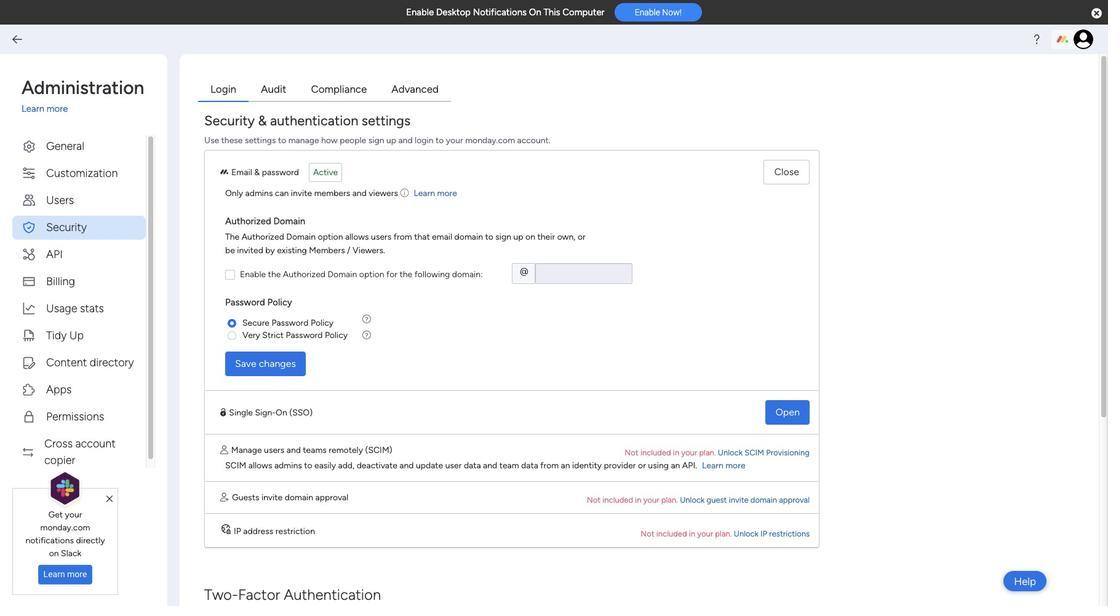 Task type: describe. For each thing, give the bounding box(es) containing it.
enable desktop notifications on this computer
[[406, 7, 605, 18]]

address
[[243, 526, 273, 537]]

learn more link for administration
[[22, 102, 155, 116]]

their
[[537, 232, 555, 242]]

0 vertical spatial authorized
[[225, 216, 271, 227]]

1 vertical spatial on
[[276, 408, 287, 418]]

usage stats button
[[12, 297, 146, 321]]

1 vertical spatial from
[[540, 460, 559, 471]]

enable for enable the authorized domain option for the following domain:
[[240, 269, 266, 280]]

factor
[[238, 586, 280, 604]]

guests
[[232, 492, 259, 503]]

to left manage at the top left of page
[[278, 135, 286, 145]]

dapulse x slim image
[[106, 494, 113, 505]]

authentication
[[270, 112, 358, 129]]

domain inside authorized domain the authorized domain option allows users from that email domain to sign up on their own, or be invited by existing members / viewers.
[[454, 232, 483, 242]]

changes
[[259, 358, 296, 369]]

on inside authorized domain the authorized domain option allows users from that email domain to sign up on their own, or be invited by existing members / viewers.
[[525, 232, 535, 242]]

audit
[[261, 83, 286, 95]]

authentication
[[284, 586, 381, 604]]

1 an from the left
[[561, 460, 570, 471]]

administration
[[22, 77, 144, 99]]

your inside get your monday.com notifications directly on slack
[[65, 510, 82, 520]]

single sign-on (sso)
[[229, 408, 313, 418]]

2 vertical spatial authorized
[[283, 269, 325, 280]]

enable now!
[[635, 8, 682, 17]]

not included in your plan. unlock scim provisioning
[[625, 448, 810, 457]]

more down not included in your plan. unlock scim provisioning
[[725, 460, 745, 471]]

1 horizontal spatial learn more link
[[414, 188, 457, 198]]

notifications
[[25, 536, 74, 546]]

permissions button
[[12, 405, 146, 429]]

api
[[46, 248, 63, 261]]

billing
[[46, 275, 75, 288]]

kendall parks image
[[1074, 30, 1093, 49]]

use
[[204, 135, 219, 145]]

now!
[[662, 8, 682, 17]]

monday.com inside get your monday.com notifications directly on slack
[[40, 523, 90, 533]]

identity
[[572, 460, 602, 471]]

to inside authorized domain the authorized domain option allows users from that email domain to sign up on their own, or be invited by existing members / viewers.
[[485, 232, 493, 242]]

user
[[445, 460, 462, 471]]

security for security & authentication settings use these settings to manage how people sign up and login to your monday.com account.
[[204, 112, 255, 129]]

1 horizontal spatial approval
[[779, 496, 810, 505]]

dapulse profile image
[[220, 446, 228, 455]]

monday.com inside security & authentication settings use these settings to manage how people sign up and login to your monday.com account.
[[465, 135, 515, 145]]

included for teams
[[640, 448, 671, 457]]

1 horizontal spatial invite
[[291, 188, 312, 198]]

allows inside authorized domain the authorized domain option allows users from that email domain to sign up on their own, or be invited by existing members / viewers.
[[345, 232, 369, 242]]

very strict password policy
[[242, 330, 348, 341]]

content
[[46, 356, 87, 369]]

active
[[313, 167, 338, 177]]

2 ? from the top
[[365, 332, 368, 339]]

audit link
[[249, 79, 299, 102]]

v2 info image
[[400, 188, 409, 198]]

how
[[321, 135, 338, 145]]

existing
[[277, 245, 307, 256]]

unlock for approval
[[680, 496, 705, 505]]

stats
[[80, 302, 104, 315]]

your for manage users and teams remotely (scim)
[[681, 448, 697, 457]]

and inside security & authentication settings use these settings to manage how people sign up and login to your monday.com account.
[[398, 135, 413, 145]]

only admins can invite members and viewers
[[225, 188, 398, 198]]

2 horizontal spatial domain
[[750, 496, 777, 505]]

save changes button
[[225, 352, 306, 376]]

or for domain
[[578, 232, 586, 242]]

administration learn more
[[22, 77, 144, 114]]

your inside security & authentication settings use these settings to manage how people sign up and login to your monday.com account.
[[446, 135, 463, 145]]

2 horizontal spatial invite
[[729, 496, 749, 505]]

members
[[314, 188, 350, 198]]

to right login
[[436, 135, 444, 145]]

up
[[69, 329, 84, 342]]

manage
[[231, 445, 262, 456]]

& for password
[[254, 167, 260, 177]]

0 vertical spatial settings
[[362, 112, 411, 129]]

get
[[48, 510, 63, 520]]

2 vertical spatial unlock
[[734, 529, 758, 539]]

sign inside authorized domain the authorized domain option allows users from that email domain to sign up on their own, or be invited by existing members / viewers.
[[495, 232, 511, 242]]

account
[[75, 437, 116, 451]]

1 vertical spatial authorized
[[242, 232, 284, 242]]

update
[[416, 460, 443, 471]]

easily
[[314, 460, 336, 471]]

for
[[386, 269, 397, 280]]

teams
[[303, 445, 327, 456]]

up inside authorized domain the authorized domain option allows users from that email domain to sign up on their own, or be invited by existing members / viewers.
[[513, 232, 523, 242]]

directly
[[76, 536, 105, 546]]

unlock guest invite domain approval link
[[680, 496, 810, 505]]

cross account copier
[[44, 437, 116, 467]]

own,
[[557, 232, 576, 242]]

1 horizontal spatial admins
[[274, 460, 302, 471]]

more right v2 info icon
[[437, 188, 457, 198]]

login
[[415, 135, 433, 145]]

0 vertical spatial domain
[[273, 216, 305, 227]]

or for allows
[[638, 460, 646, 471]]

email
[[432, 232, 452, 242]]

copier
[[44, 454, 75, 467]]

email
[[231, 167, 252, 177]]

strict
[[262, 330, 284, 341]]

2 data from the left
[[521, 460, 538, 471]]

@
[[520, 266, 528, 277]]

team
[[499, 460, 519, 471]]

email & password
[[231, 167, 299, 177]]

1 vertical spatial option
[[359, 269, 384, 280]]

manage
[[288, 135, 319, 145]]

usage stats
[[46, 302, 104, 315]]

learn more link for scim
[[702, 460, 745, 471]]

general button
[[12, 134, 146, 158]]

unlock scim provisioning link
[[718, 448, 810, 457]]

2 the from the left
[[400, 269, 412, 280]]

enable now! button
[[614, 3, 702, 22]]

your for guests invite domain approval
[[643, 496, 659, 505]]

0 horizontal spatial allows
[[248, 460, 272, 471]]

and left team
[[483, 460, 497, 471]]

general
[[46, 139, 84, 153]]

dapulse saml image
[[220, 408, 226, 417]]

provider
[[604, 460, 636, 471]]

security button
[[12, 216, 146, 240]]

content directory button
[[12, 351, 146, 375]]

using
[[648, 460, 669, 471]]

manage users and teams remotely (scim)
[[231, 445, 392, 456]]

learn inside learn more button
[[43, 570, 65, 580]]

usage
[[46, 302, 77, 315]]

unlock ip restrictions link
[[734, 529, 810, 539]]

1 vertical spatial password
[[272, 318, 309, 328]]

learn more for the middle learn more link
[[414, 188, 457, 198]]

1 data from the left
[[464, 460, 481, 471]]

and left the update
[[399, 460, 414, 471]]

secure
[[242, 318, 269, 328]]

the
[[225, 232, 239, 242]]

remotely
[[329, 445, 363, 456]]

? ?
[[365, 316, 368, 339]]

get your monday.com notifications directly on slack
[[25, 510, 105, 559]]

more inside learn more button
[[67, 570, 87, 580]]

in for approval
[[635, 496, 641, 505]]

2 vertical spatial policy
[[325, 330, 348, 341]]

users button
[[12, 189, 146, 213]]

plan. for teams
[[699, 448, 716, 457]]

0 horizontal spatial approval
[[315, 492, 348, 503]]

on inside get your monday.com notifications directly on slack
[[49, 549, 59, 559]]

enable for enable desktop notifications on this computer
[[406, 7, 434, 18]]

your for ip address restriction
[[697, 529, 713, 539]]

0 horizontal spatial users
[[264, 445, 284, 456]]

0 vertical spatial admins
[[245, 188, 273, 198]]

viewers
[[369, 188, 398, 198]]

included for approval
[[603, 496, 633, 505]]

(sso)
[[289, 408, 313, 418]]

1 vertical spatial scim
[[225, 460, 246, 471]]

customization button
[[12, 161, 146, 185]]

not included in your plan. unlock guest invite domain approval
[[587, 496, 810, 505]]

plan. for approval
[[661, 496, 678, 505]]

1 horizontal spatial on
[[529, 7, 541, 18]]



Task type: locate. For each thing, give the bounding box(es) containing it.
1 vertical spatial learn more link
[[414, 188, 457, 198]]

security for security
[[46, 221, 87, 234]]

invite right guest
[[729, 496, 749, 505]]

2 vertical spatial plan.
[[715, 529, 732, 539]]

learn more link down not included in your plan. unlock scim provisioning
[[702, 460, 745, 471]]

or right own,
[[578, 232, 586, 242]]

sign
[[368, 135, 384, 145], [495, 232, 511, 242]]

can
[[275, 188, 289, 198]]

1 vertical spatial in
[[635, 496, 641, 505]]

not for approval
[[587, 496, 601, 505]]

1 horizontal spatial not
[[625, 448, 638, 457]]

two-factor authentication
[[204, 586, 381, 604]]

domain up 'unlock ip restrictions' link
[[750, 496, 777, 505]]

0 horizontal spatial not
[[587, 496, 601, 505]]

scim left the provisioning
[[745, 448, 764, 457]]

0 vertical spatial ?
[[365, 316, 368, 323]]

1 horizontal spatial security
[[204, 112, 255, 129]]

2 vertical spatial included
[[656, 529, 687, 539]]

learn
[[22, 103, 44, 114], [414, 188, 435, 198], [702, 460, 723, 471], [43, 570, 65, 580]]

authorized up 'the'
[[225, 216, 271, 227]]

ip left address
[[234, 526, 241, 537]]

1 vertical spatial users
[[264, 445, 284, 456]]

directory
[[90, 356, 134, 369]]

password
[[262, 167, 299, 177]]

your down using
[[643, 496, 659, 505]]

not
[[625, 448, 638, 457], [587, 496, 601, 505], [641, 529, 654, 539]]

invite right can
[[291, 188, 312, 198]]

learn more link down 'administration' on the top left of page
[[22, 102, 155, 116]]

0 vertical spatial monday.com
[[465, 135, 515, 145]]

users
[[46, 193, 74, 207]]

learn down not included in your plan. unlock scim provisioning
[[702, 460, 723, 471]]

1 vertical spatial domain
[[286, 232, 316, 242]]

unlock down unlock guest invite domain approval link
[[734, 529, 758, 539]]

1 vertical spatial ?
[[365, 332, 368, 339]]

0 horizontal spatial domain
[[285, 492, 313, 503]]

unlock for teams
[[718, 448, 743, 457]]

deactivate
[[357, 460, 397, 471]]

0 horizontal spatial on
[[276, 408, 287, 418]]

sign-
[[255, 408, 276, 418]]

security up these
[[204, 112, 255, 129]]

2 horizontal spatial not
[[641, 529, 654, 539]]

your down the not included in your plan. unlock guest invite domain approval
[[697, 529, 713, 539]]

password down secure password policy
[[286, 330, 323, 341]]

approval up restrictions
[[779, 496, 810, 505]]

?
[[365, 316, 368, 323], [365, 332, 368, 339]]

1 vertical spatial up
[[513, 232, 523, 242]]

monday.com down get
[[40, 523, 90, 533]]

more inside administration learn more
[[47, 103, 68, 114]]

0 horizontal spatial monday.com
[[40, 523, 90, 533]]

sign right people at left top
[[368, 135, 384, 145]]

computer
[[562, 7, 605, 18]]

0 horizontal spatial or
[[578, 232, 586, 242]]

authorized down existing
[[283, 269, 325, 280]]

1 horizontal spatial domain
[[454, 232, 483, 242]]

0 horizontal spatial learn more
[[43, 570, 87, 580]]

customization
[[46, 166, 118, 180]]

secure password policy
[[242, 318, 333, 328]]

these
[[221, 135, 243, 145]]

tidy up button
[[12, 324, 146, 348]]

1 ? from the top
[[365, 316, 368, 323]]

advanced
[[392, 83, 439, 95]]

help
[[1014, 576, 1036, 588]]

0 vertical spatial included
[[640, 448, 671, 457]]

0 horizontal spatial admins
[[245, 188, 273, 198]]

viewers.
[[353, 245, 385, 256]]

0 vertical spatial learn more
[[414, 188, 457, 198]]

0 vertical spatial in
[[673, 448, 679, 457]]

1 horizontal spatial up
[[513, 232, 523, 242]]

1 horizontal spatial scim
[[745, 448, 764, 457]]

not for teams
[[625, 448, 638, 457]]

settings
[[362, 112, 411, 129], [245, 135, 276, 145]]

plan. down guest
[[715, 529, 732, 539]]

more
[[47, 103, 68, 114], [437, 188, 457, 198], [725, 460, 745, 471], [67, 570, 87, 580]]

1 vertical spatial security
[[46, 221, 87, 234]]

from
[[394, 232, 412, 242], [540, 460, 559, 471]]

1 vertical spatial &
[[254, 167, 260, 177]]

provisioning
[[766, 448, 810, 457]]

enable for enable now!
[[635, 8, 660, 17]]

2 an from the left
[[671, 460, 680, 471]]

learn more button
[[38, 565, 93, 585]]

1 horizontal spatial or
[[638, 460, 646, 471]]

1 horizontal spatial from
[[540, 460, 559, 471]]

enable
[[406, 7, 434, 18], [635, 8, 660, 17], [240, 269, 266, 280]]

an
[[561, 460, 570, 471], [671, 460, 680, 471]]

domain:
[[452, 269, 483, 280]]

0 vertical spatial unlock
[[718, 448, 743, 457]]

restrictions
[[769, 529, 810, 539]]

to
[[278, 135, 286, 145], [436, 135, 444, 145], [485, 232, 493, 242], [304, 460, 312, 471]]

0 horizontal spatial on
[[49, 549, 59, 559]]

on left this
[[529, 7, 541, 18]]

domain
[[454, 232, 483, 242], [285, 492, 313, 503], [750, 496, 777, 505]]

invite right guests
[[261, 492, 283, 503]]

in up the not included in your plan. unlock guest invite domain approval
[[673, 448, 679, 457]]

0 vertical spatial on
[[529, 7, 541, 18]]

single
[[229, 408, 253, 418]]

data right team
[[521, 460, 538, 471]]

v2 surface invite image
[[220, 493, 229, 502]]

and left viewers
[[352, 188, 367, 198]]

password policy
[[225, 297, 292, 308]]

admins down manage users and teams remotely (scim)
[[274, 460, 302, 471]]

authorized up by
[[242, 232, 284, 242]]

1 vertical spatial not
[[587, 496, 601, 505]]

1 horizontal spatial allows
[[345, 232, 369, 242]]

0 horizontal spatial the
[[268, 269, 281, 280]]

1 horizontal spatial the
[[400, 269, 412, 280]]

enable left 'desktop'
[[406, 7, 434, 18]]

from left that
[[394, 232, 412, 242]]

1 vertical spatial admins
[[274, 460, 302, 471]]

& inside security & authentication settings use these settings to manage how people sign up and login to your monday.com account.
[[258, 112, 267, 129]]

1 horizontal spatial enable
[[406, 7, 434, 18]]

not down identity
[[587, 496, 601, 505]]

option left for
[[359, 269, 384, 280]]

1 horizontal spatial in
[[673, 448, 679, 457]]

open button
[[766, 400, 810, 425]]

or left using
[[638, 460, 646, 471]]

compliance
[[311, 83, 367, 95]]

2 vertical spatial password
[[286, 330, 323, 341]]

your right login
[[446, 135, 463, 145]]

on down notifications
[[49, 549, 59, 559]]

0 horizontal spatial scim
[[225, 460, 246, 471]]

or
[[578, 232, 586, 242], [638, 460, 646, 471]]

invited
[[237, 245, 263, 256]]

users up viewers.
[[371, 232, 391, 242]]

& right email
[[254, 167, 260, 177]]

only
[[225, 188, 243, 198]]

login link
[[198, 79, 249, 102]]

0 horizontal spatial data
[[464, 460, 481, 471]]

monday.com
[[465, 135, 515, 145], [40, 523, 90, 533]]

enable down invited at left top
[[240, 269, 266, 280]]

learn right v2 info icon
[[414, 188, 435, 198]]

included down the not included in your plan. unlock guest invite domain approval
[[656, 529, 687, 539]]

& down audit link
[[258, 112, 267, 129]]

add,
[[338, 460, 354, 471]]

1 vertical spatial unlock
[[680, 496, 705, 505]]

1 the from the left
[[268, 269, 281, 280]]

& for authentication
[[258, 112, 267, 129]]

restriction
[[275, 526, 315, 537]]

from inside authorized domain the authorized domain option allows users from that email domain to sign up on their own, or be invited by existing members / viewers.
[[394, 232, 412, 242]]

included down provider at right
[[603, 496, 633, 505]]

the down by
[[268, 269, 281, 280]]

0 horizontal spatial from
[[394, 232, 412, 242]]

more down slack
[[67, 570, 87, 580]]

plan. up guest
[[699, 448, 716, 457]]

admins down email & password
[[245, 188, 273, 198]]

in down provider at right
[[635, 496, 641, 505]]

not down the not included in your plan. unlock guest invite domain approval
[[641, 529, 654, 539]]

sign inside security & authentication settings use these settings to manage how people sign up and login to your monday.com account.
[[368, 135, 384, 145]]

2 vertical spatial domain
[[328, 269, 357, 280]]

enable left now! in the right top of the page
[[635, 8, 660, 17]]

up left their
[[513, 232, 523, 242]]

domain down can
[[273, 216, 305, 227]]

learn down slack
[[43, 570, 65, 580]]

ip left restrictions
[[760, 529, 767, 539]]

0 vertical spatial option
[[318, 232, 343, 242]]

your right get
[[65, 510, 82, 520]]

from left identity
[[540, 460, 559, 471]]

approval down easily
[[315, 492, 348, 503]]

scim down the manage
[[225, 460, 246, 471]]

domain up restriction
[[285, 492, 313, 503]]

1 horizontal spatial monday.com
[[465, 135, 515, 145]]

0 vertical spatial policy
[[267, 297, 292, 308]]

learn more link right v2 info icon
[[414, 188, 457, 198]]

included
[[640, 448, 671, 457], [603, 496, 633, 505], [656, 529, 687, 539]]

close
[[774, 166, 799, 177]]

security inside security & authentication settings use these settings to manage how people sign up and login to your monday.com account.
[[204, 112, 255, 129]]

2 horizontal spatial in
[[689, 529, 695, 539]]

None text field
[[535, 263, 632, 284]]

policy up very strict password policy
[[311, 318, 333, 328]]

policy up secure password policy
[[267, 297, 292, 308]]

0 vertical spatial allows
[[345, 232, 369, 242]]

0 horizontal spatial invite
[[261, 492, 283, 503]]

security
[[204, 112, 255, 129], [46, 221, 87, 234]]

settings up people at left top
[[362, 112, 411, 129]]

1 vertical spatial settings
[[245, 135, 276, 145]]

0 horizontal spatial option
[[318, 232, 343, 242]]

settings right these
[[245, 135, 276, 145]]

learn more right v2 info icon
[[414, 188, 457, 198]]

monday icon image
[[220, 168, 228, 177]]

up left login
[[386, 135, 396, 145]]

not up provider at right
[[625, 448, 638, 457]]

the right for
[[400, 269, 412, 280]]

account.
[[517, 135, 550, 145]]

enable the authorized domain option for the following domain:
[[240, 269, 483, 280]]

in for teams
[[673, 448, 679, 457]]

0 horizontal spatial in
[[635, 496, 641, 505]]

domain right email
[[454, 232, 483, 242]]

security down 'users'
[[46, 221, 87, 234]]

domain up existing
[[286, 232, 316, 242]]

and left login
[[398, 135, 413, 145]]

monday.com left account. at the left top
[[465, 135, 515, 145]]

1 vertical spatial on
[[49, 549, 59, 559]]

1 horizontal spatial ip
[[760, 529, 767, 539]]

to right email
[[485, 232, 493, 242]]

unlock
[[718, 448, 743, 457], [680, 496, 705, 505], [734, 529, 758, 539]]

0 vertical spatial from
[[394, 232, 412, 242]]

api.
[[682, 460, 697, 471]]

authorized
[[225, 216, 271, 227], [242, 232, 284, 242], [283, 269, 325, 280]]

to down manage users and teams remotely (scim)
[[304, 460, 312, 471]]

slack
[[61, 549, 81, 559]]

0 horizontal spatial ip
[[234, 526, 241, 537]]

2 vertical spatial not
[[641, 529, 654, 539]]

included up using
[[640, 448, 671, 457]]

an left identity
[[561, 460, 570, 471]]

and left teams
[[287, 445, 301, 456]]

tidy up
[[46, 329, 84, 342]]

sign left their
[[495, 232, 511, 242]]

password up secure
[[225, 297, 265, 308]]

scim allows admins to easily add, deactivate and update user data and team data from an identity provider or using an api. learn more
[[225, 460, 745, 471]]

very
[[242, 330, 260, 341]]

enable inside button
[[635, 8, 660, 17]]

data right user
[[464, 460, 481, 471]]

in down the not included in your plan. unlock guest invite domain approval
[[689, 529, 695, 539]]

learn more for learn more button on the left bottom of page
[[43, 570, 87, 580]]

learn down 'administration' on the top left of page
[[22, 103, 44, 114]]

following
[[414, 269, 450, 280]]

2 horizontal spatial enable
[[635, 8, 660, 17]]

2 vertical spatial learn more link
[[702, 460, 745, 471]]

learn more link
[[22, 102, 155, 116], [414, 188, 457, 198], [702, 460, 745, 471]]

allows down the manage
[[248, 460, 272, 471]]

or inside authorized domain the authorized domain option allows users from that email domain to sign up on their own, or be invited by existing members / viewers.
[[578, 232, 586, 242]]

0 vertical spatial learn more link
[[22, 102, 155, 116]]

close button
[[764, 160, 810, 184]]

option up members
[[318, 232, 343, 242]]

0 vertical spatial password
[[225, 297, 265, 308]]

help button
[[1004, 572, 1046, 592]]

1 horizontal spatial an
[[671, 460, 680, 471]]

learn inside administration learn more
[[22, 103, 44, 114]]

0 vertical spatial up
[[386, 135, 396, 145]]

learn more inside button
[[43, 570, 87, 580]]

plan.
[[699, 448, 716, 457], [661, 496, 678, 505], [715, 529, 732, 539]]

that
[[414, 232, 430, 242]]

0 horizontal spatial sign
[[368, 135, 384, 145]]

guest
[[707, 496, 727, 505]]

option inside authorized domain the authorized domain option allows users from that email domain to sign up on their own, or be invited by existing members / viewers.
[[318, 232, 343, 242]]

back to workspace image
[[11, 33, 23, 46]]

be
[[225, 245, 235, 256]]

data
[[464, 460, 481, 471], [521, 460, 538, 471]]

approval
[[315, 492, 348, 503], [779, 496, 810, 505]]

save changes
[[235, 358, 296, 369]]

on left '(sso)'
[[276, 408, 287, 418]]

not included in your plan. unlock ip restrictions
[[641, 529, 810, 539]]

0 horizontal spatial settings
[[245, 135, 276, 145]]

apps button
[[12, 378, 146, 402]]

2 vertical spatial in
[[689, 529, 695, 539]]

users right the manage
[[264, 445, 284, 456]]

security inside button
[[46, 221, 87, 234]]

plan. down using
[[661, 496, 678, 505]]

1 vertical spatial plan.
[[661, 496, 678, 505]]

users inside authorized domain the authorized domain option allows users from that email domain to sign up on their own, or be invited by existing members / viewers.
[[371, 232, 391, 242]]

2 horizontal spatial learn more link
[[702, 460, 745, 471]]

1 vertical spatial or
[[638, 460, 646, 471]]

0 horizontal spatial up
[[386, 135, 396, 145]]

0 vertical spatial or
[[578, 232, 586, 242]]

1 vertical spatial learn more
[[43, 570, 87, 580]]

1 horizontal spatial data
[[521, 460, 538, 471]]

advanced link
[[379, 79, 451, 102]]

on left their
[[525, 232, 535, 242]]

save
[[235, 358, 256, 369]]

help image
[[1030, 33, 1043, 46]]

1 horizontal spatial option
[[359, 269, 384, 280]]

this
[[544, 7, 560, 18]]

learn more down slack
[[43, 570, 87, 580]]

desktop
[[436, 7, 471, 18]]

domain down '/'
[[328, 269, 357, 280]]

an left api.
[[671, 460, 680, 471]]

more down 'administration' on the top left of page
[[47, 103, 68, 114]]

0 vertical spatial not
[[625, 448, 638, 457]]

password up very strict password policy
[[272, 318, 309, 328]]

unlock up guest
[[718, 448, 743, 457]]

1 horizontal spatial settings
[[362, 112, 411, 129]]

your up api.
[[681, 448, 697, 457]]

up inside security & authentication settings use these settings to manage how people sign up and login to your monday.com account.
[[386, 135, 396, 145]]

0 vertical spatial &
[[258, 112, 267, 129]]

dapulse close image
[[1091, 7, 1102, 20]]

1 vertical spatial allows
[[248, 460, 272, 471]]

1 vertical spatial policy
[[311, 318, 333, 328]]

policy left ? ?
[[325, 330, 348, 341]]



Task type: vqa. For each thing, say whether or not it's contained in the screenshot.
star o icon
no



